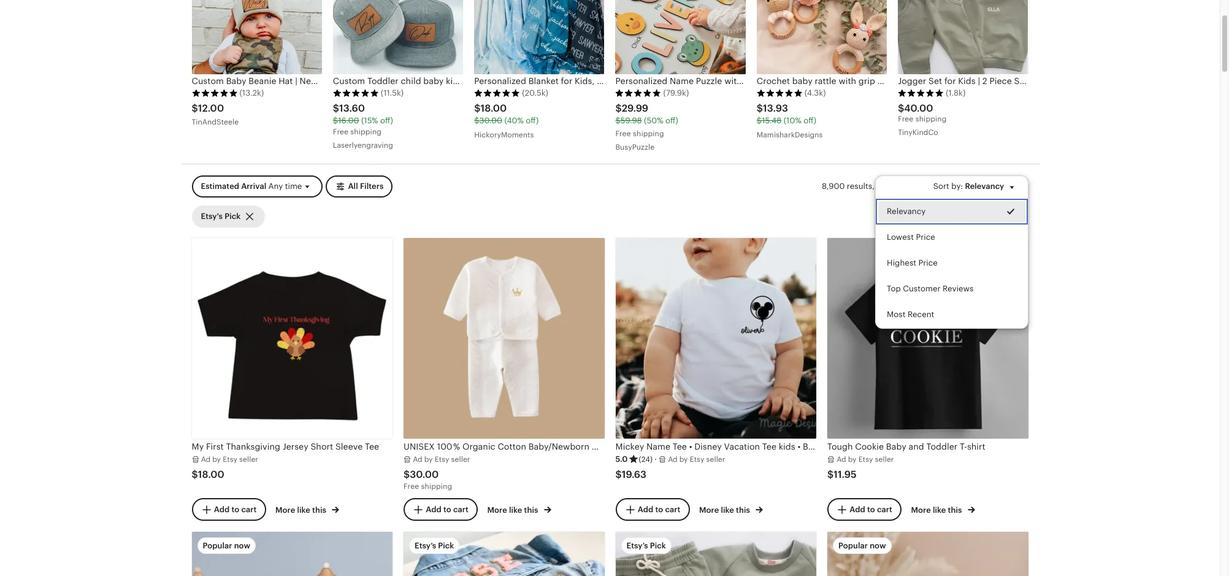 Task type: locate. For each thing, give the bounding box(es) containing it.
2 a d b y etsy seller from the left
[[413, 455, 470, 464]]

1 horizontal spatial pick
[[438, 541, 454, 550]]

add down $ 30.00 free shipping
[[426, 505, 442, 514]]

popular
[[203, 541, 232, 550], [839, 541, 868, 550]]

18.00 down 'first'
[[198, 469, 224, 480]]

y for 30.00
[[429, 455, 433, 464]]

shipping inside '$ 29.99 $ 59.98 (50% off) free shipping busypuzzle'
[[633, 130, 664, 138]]

this up product video element
[[736, 506, 750, 515]]

2 etsy's pick link from the left
[[616, 532, 817, 576]]

a d b y etsy seller down 'first'
[[201, 455, 258, 464]]

short
[[311, 442, 333, 452]]

add
[[214, 505, 230, 514], [426, 505, 442, 514], [638, 505, 654, 514], [850, 505, 866, 514]]

custom baby beanie hat | newborn infant toddler kids youth child | slouchy | font options | personalized name | vegan leather patch image
[[192, 0, 322, 74]]

3 this from the left
[[736, 506, 750, 515]]

seller for 18.00
[[239, 455, 258, 464]]

3 add to cart button from the left
[[616, 498, 690, 521]]

relevancy down ads
[[887, 207, 926, 216]]

more like this link up personalized jean jacket, baby denim jacket, baby name jacket, toddler jean jacket with name, toddler name jacket, girls jean jacket image
[[487, 503, 551, 516]]

1 horizontal spatial etsy's pick
[[627, 541, 666, 550]]

4 add from the left
[[850, 505, 866, 514]]

b down unisex
[[424, 455, 429, 464]]

add for 30.00
[[426, 505, 442, 514]]

2 add from the left
[[426, 505, 442, 514]]

1 horizontal spatial 30.00
[[479, 116, 502, 125]]

custom toddler child baby kids infant adult hat, winter hat, leather patch hat, holiday christmas gift,birthday, daddy and me,kid gift image
[[333, 0, 463, 74]]

laserlyengraving
[[333, 141, 393, 150]]

4 a d b y etsy seller from the left
[[837, 455, 894, 464]]

2 cart from the left
[[453, 505, 469, 514]]

shipping inside the $ 40.00 free shipping tinykindco
[[916, 115, 947, 124]]

more like this link for $ 19.63
[[699, 503, 763, 516]]

1 horizontal spatial jogger set for kids | 2 piece sweatshirt set name centered | track suit for toddlers | gender neutral gift image
[[898, 0, 1029, 74]]

baby
[[886, 442, 907, 452]]

seller down %
[[451, 455, 470, 464]]

12.00
[[198, 103, 224, 114]]

3 add from the left
[[638, 505, 654, 514]]

2 more like this from the left
[[487, 506, 540, 515]]

d right "·"
[[673, 455, 678, 464]]

d for 18.00
[[206, 455, 211, 464]]

5 out of 5 stars image up 13.60
[[333, 89, 379, 97]]

add to cart for 30.00
[[426, 505, 469, 514]]

with left ads
[[876, 182, 892, 191]]

b for 30.00
[[424, 455, 429, 464]]

5 out of 5 stars image up $ 18.00 $ 30.00 (40% off) hickorymoments
[[474, 89, 520, 97]]

1 seller from the left
[[239, 455, 258, 464]]

this
[[312, 506, 326, 515], [524, 506, 538, 515], [736, 506, 750, 515], [948, 506, 962, 515]]

$ for $ 40.00 free shipping tinykindco
[[898, 103, 904, 114]]

30.00 up 'hickorymoments'
[[479, 116, 502, 125]]

1 horizontal spatial relevancy
[[965, 182, 1004, 191]]

a d b y etsy seller for 11.95
[[837, 455, 894, 464]]

4 more like this from the left
[[911, 506, 964, 515]]

13.60
[[339, 103, 365, 114]]

more like this up product video element
[[699, 506, 752, 515]]

grip
[[859, 76, 875, 86]]

this for $ 11.95
[[948, 506, 962, 515]]

more like this
[[275, 506, 328, 515], [487, 506, 540, 515], [699, 506, 752, 515], [911, 506, 964, 515]]

a
[[201, 455, 206, 464], [413, 455, 418, 464], [668, 455, 673, 464], [837, 455, 842, 464]]

and
[[909, 442, 924, 452]]

2 add to cart from the left
[[426, 505, 469, 514]]

0 horizontal spatial 30.00
[[410, 469, 439, 480]]

1 add to cart button from the left
[[192, 498, 266, 521]]

$ inside the $ 40.00 free shipping tinykindco
[[898, 103, 904, 114]]

0 horizontal spatial now
[[234, 541, 250, 550]]

add to cart button down $ 18.00
[[192, 498, 266, 521]]

b up "11.95"
[[848, 455, 853, 464]]

add down "11.95"
[[850, 505, 866, 514]]

price inside lowest price link
[[916, 232, 935, 242]]

with left grip
[[839, 76, 857, 86]]

off) right '(15%'
[[380, 116, 393, 125]]

1 horizontal spatial popular
[[839, 541, 868, 550]]

popular now
[[203, 541, 250, 550], [839, 541, 886, 550]]

price up top customer reviews
[[918, 258, 938, 268]]

add down $ 18.00
[[214, 505, 230, 514]]

pick
[[225, 212, 241, 221], [438, 541, 454, 550], [650, 541, 666, 550]]

jersey
[[283, 442, 308, 452]]

d down 'first'
[[206, 455, 211, 464]]

1 horizontal spatial now
[[870, 541, 886, 550]]

1 like from the left
[[297, 506, 310, 515]]

4 like from the left
[[933, 506, 946, 515]]

0 horizontal spatial jogger set for kids | 2 piece sweatshirt set name centered | track suit for toddlers | gender neutral gift image
[[616, 532, 817, 576]]

2 b from the left
[[424, 455, 429, 464]]

a right "·"
[[668, 455, 673, 464]]

seller right "·"
[[706, 455, 725, 464]]

like up personalized wooden handmade music box,valentine music box,wooden horse musical carousel,horse music box, musical carousel,heirloom carousel image
[[297, 506, 310, 515]]

5 out of 5 stars image up 12.00
[[192, 89, 238, 97]]

add to cart for 11.95
[[850, 505, 893, 514]]

2 popular now link from the left
[[828, 532, 1029, 576]]

3 more from the left
[[699, 506, 719, 515]]

d
[[206, 455, 211, 464], [418, 455, 423, 464], [673, 455, 678, 464], [842, 455, 846, 464]]

off) right (50%
[[666, 116, 678, 125]]

etsy down 100
[[435, 455, 449, 464]]

to for 11.95
[[867, 505, 875, 514]]

2 more like this link from the left
[[487, 503, 551, 516]]

more up personalized wooden handmade music box,valentine music box,wooden horse musical carousel,horse music box, musical carousel,heirloom carousel image
[[275, 506, 295, 515]]

0 horizontal spatial pick
[[225, 212, 241, 221]]

3 a from the left
[[668, 455, 673, 464]]

like up product video element
[[721, 506, 734, 515]]

add to cart button for 19.63
[[616, 498, 690, 521]]

4 add to cart button from the left
[[828, 498, 902, 521]]

off) inside '$ 29.99 $ 59.98 (50% off) free shipping busypuzzle'
[[666, 116, 678, 125]]

2 more from the left
[[487, 506, 507, 515]]

more like this link up personalized wooden handmade music box,valentine music box,wooden horse musical carousel,horse music box, musical carousel,heirloom carousel image
[[275, 503, 339, 516]]

add to cart down 19.63
[[638, 505, 681, 514]]

1 more from the left
[[275, 506, 295, 515]]

y down 'first'
[[217, 455, 221, 464]]

%
[[453, 442, 460, 452]]

4 more like this link from the left
[[911, 503, 975, 516]]

2 y from the left
[[429, 455, 433, 464]]

$ 12.00 tinandsteele
[[192, 103, 239, 127]]

a d b y etsy seller down cookie
[[837, 455, 894, 464]]

4 d from the left
[[842, 455, 846, 464]]

0 vertical spatial 18.00
[[481, 103, 507, 114]]

add to cart button down "11.95"
[[828, 498, 902, 521]]

add to cart button down 19.63
[[616, 498, 690, 521]]

y up "11.95"
[[853, 455, 857, 464]]

off) right (10%
[[804, 116, 817, 125]]

2 add to cart button from the left
[[404, 498, 478, 521]]

30.00 inside $ 30.00 free shipping
[[410, 469, 439, 480]]

more like this link for $ 18.00
[[275, 503, 339, 516]]

personalised musical carousel wooden - custom heirloom music box - engraved keepsake gift - baby shower - new mom - baby girl - baby boy image
[[828, 532, 1029, 576]]

1 add from the left
[[214, 505, 230, 514]]

18.00 up (40%
[[481, 103, 507, 114]]

2 5 out of 5 stars image from the left
[[333, 89, 379, 97]]

more
[[275, 506, 295, 515], [487, 506, 507, 515], [699, 506, 719, 515], [911, 506, 931, 515]]

add to cart
[[214, 505, 257, 514], [426, 505, 469, 514], [638, 505, 681, 514], [850, 505, 893, 514]]

$ for $ 18.00
[[192, 469, 198, 480]]

product video element
[[616, 532, 817, 576]]

a down my
[[201, 455, 206, 464]]

relevancy right by:
[[965, 182, 1004, 191]]

shipping down 40.00
[[916, 115, 947, 124]]

free down 59.98
[[616, 130, 631, 138]]

more for 19.63
[[699, 506, 719, 515]]

personalized name puzzle with animals | baby, toddler, kids toys | wooden toys | baby shower | christmas gifts | first birthday girl and boy image
[[616, 0, 746, 74]]

top customer reviews
[[887, 284, 974, 293]]

a d b y etsy seller right "·"
[[668, 455, 725, 464]]

add to cart down $ 30.00 free shipping
[[426, 505, 469, 514]]

popular now for personalized wooden handmade music box,valentine music box,wooden horse musical carousel,horse music box, musical carousel,heirloom carousel image
[[203, 541, 250, 550]]

etsy down 'first'
[[223, 455, 237, 464]]

1 horizontal spatial popular now
[[839, 541, 886, 550]]

organic
[[463, 442, 496, 452]]

1 etsy's pick from the left
[[415, 541, 454, 550]]

more for 11.95
[[911, 506, 931, 515]]

0 horizontal spatial etsy's
[[415, 541, 436, 550]]

tee
[[365, 442, 379, 452]]

a d b y etsy seller down 100
[[413, 455, 470, 464]]

13.93
[[763, 103, 788, 114]]

4 to from the left
[[867, 505, 875, 514]]

a d b y etsy seller for 30.00
[[413, 455, 470, 464]]

unisex 100 % organic cotton baby/newborn clothing gift set
[[404, 442, 661, 452]]

1 off) from the left
[[380, 116, 393, 125]]

jogger set for kids | 2 piece sweatshirt set name centered | track suit for toddlers | gender neutral gift image
[[898, 0, 1029, 74], [616, 532, 817, 576]]

2 seller from the left
[[451, 455, 470, 464]]

seller down baby
[[875, 455, 894, 464]]

cart
[[241, 505, 257, 514], [453, 505, 469, 514], [665, 505, 681, 514], [877, 505, 893, 514]]

etsy's
[[415, 541, 436, 550], [627, 541, 648, 550]]

1 vertical spatial 18.00
[[198, 469, 224, 480]]

4 y from the left
[[853, 455, 857, 464]]

like for $ 18.00
[[297, 506, 310, 515]]

4 more from the left
[[911, 506, 931, 515]]

more like this up personalised musical carousel wooden - custom heirloom music box - engraved keepsake gift - baby shower - new mom - baby girl - baby boy image
[[911, 506, 964, 515]]

free inside $ 13.60 $ 16.00 (15% off) free shipping laserlyengraving
[[333, 128, 349, 136]]

to
[[232, 505, 239, 514], [444, 505, 451, 514], [655, 505, 663, 514], [867, 505, 875, 514]]

like for $ 11.95
[[933, 506, 946, 515]]

lowest price link
[[876, 225, 1028, 250]]

all filters button
[[326, 176, 393, 198]]

1 popular now from the left
[[203, 541, 250, 550]]

a d b y etsy seller
[[201, 455, 258, 464], [413, 455, 470, 464], [668, 455, 725, 464], [837, 455, 894, 464]]

seller down thanksgiving
[[239, 455, 258, 464]]

2 d from the left
[[418, 455, 423, 464]]

1 this from the left
[[312, 506, 326, 515]]

1 vertical spatial 30.00
[[410, 469, 439, 480]]

a down "tough"
[[837, 455, 842, 464]]

0 horizontal spatial etsy's pick
[[415, 541, 454, 550]]

free down 16.00
[[333, 128, 349, 136]]

3 y from the left
[[684, 455, 688, 464]]

5 out of 5 stars image down crochet
[[757, 89, 803, 97]]

any
[[268, 182, 283, 191]]

cotton
[[498, 442, 526, 452]]

more like this link up personalised musical carousel wooden - custom heirloom music box - engraved keepsake gift - baby shower - new mom - baby girl - baby boy image
[[911, 503, 975, 516]]

etsy right "·"
[[690, 455, 705, 464]]

5 out of 5 stars image down the of
[[898, 89, 944, 97]]

price
[[916, 232, 935, 242], [918, 258, 938, 268]]

more like this up personalized wooden handmade music box,valentine music box,wooden horse musical carousel,horse music box, musical carousel,heirloom carousel image
[[275, 506, 328, 515]]

1 cart from the left
[[241, 505, 257, 514]]

1 y from the left
[[217, 455, 221, 464]]

highest
[[887, 258, 916, 268]]

crochet
[[757, 76, 790, 86]]

off) inside $ 18.00 $ 30.00 (40% off) hickorymoments
[[526, 116, 539, 125]]

tough cookie baby and toddler t-shirt image
[[828, 238, 1029, 439]]

more up personalised musical carousel wooden - custom heirloom music box - engraved keepsake gift - baby shower - new mom - baby girl - baby boy image
[[911, 506, 931, 515]]

add down 19.63
[[638, 505, 654, 514]]

more like this link for $ 11.95
[[911, 503, 975, 516]]

$
[[192, 103, 198, 114], [333, 103, 339, 114], [474, 103, 481, 114], [616, 103, 622, 114], [757, 103, 763, 114], [898, 103, 904, 114], [333, 116, 338, 125], [474, 116, 479, 125], [616, 116, 621, 125], [757, 116, 762, 125], [192, 469, 198, 480], [404, 469, 410, 480], [616, 469, 622, 480], [828, 469, 834, 480]]

made
[[896, 76, 919, 86]]

y
[[217, 455, 221, 464], [429, 455, 433, 464], [684, 455, 688, 464], [853, 455, 857, 464]]

1 vertical spatial with
[[876, 182, 892, 191]]

1 b from the left
[[212, 455, 217, 464]]

(50%
[[644, 116, 664, 125]]

1 now from the left
[[234, 541, 250, 550]]

30.00
[[479, 116, 502, 125], [410, 469, 439, 480]]

tinandsteele
[[192, 118, 239, 127]]

off) right (40%
[[526, 116, 539, 125]]

3 add to cart from the left
[[638, 505, 681, 514]]

4 etsy from the left
[[859, 455, 873, 464]]

5 5 out of 5 stars image from the left
[[757, 89, 803, 97]]

add for 11.95
[[850, 505, 866, 514]]

2 etsy's pick from the left
[[627, 541, 666, 550]]

3 off) from the left
[[666, 116, 678, 125]]

busypuzzle
[[616, 143, 655, 152]]

shipping down 100
[[421, 482, 452, 491]]

0 vertical spatial jogger set for kids | 2 piece sweatshirt set name centered | track suit for toddlers | gender neutral gift image
[[898, 0, 1029, 74]]

etsy's pick link
[[404, 532, 605, 576], [616, 532, 817, 576]]

3 cart from the left
[[665, 505, 681, 514]]

4 b from the left
[[848, 455, 853, 464]]

shipping inside $ 13.60 $ 16.00 (15% off) free shipping laserlyengraving
[[351, 128, 382, 136]]

4 cart from the left
[[877, 505, 893, 514]]

this up personalized wooden handmade music box,valentine music box,wooden horse musical carousel,horse music box, musical carousel,heirloom carousel image
[[312, 506, 326, 515]]

y for 11.95
[[853, 455, 857, 464]]

1 d from the left
[[206, 455, 211, 464]]

(24)
[[639, 455, 653, 464]]

this up personalized jean jacket, baby denim jacket, baby name jacket, toddler jean jacket with name, toddler name jacket, girls jean jacket image
[[524, 506, 538, 515]]

5 out of 5 stars image up 29.99
[[616, 89, 662, 97]]

5 out of 5 stars image
[[192, 89, 238, 97], [333, 89, 379, 97], [474, 89, 520, 97], [616, 89, 662, 97], [757, 89, 803, 97], [898, 89, 944, 97]]

more like this up personalized jean jacket, baby denim jacket, baby name jacket, toddler jean jacket with name, toddler name jacket, girls jean jacket image
[[487, 506, 540, 515]]

18.00
[[481, 103, 507, 114], [198, 469, 224, 480]]

18.00 inside $ 18.00 $ 30.00 (40% off) hickorymoments
[[481, 103, 507, 114]]

0 horizontal spatial popular now
[[203, 541, 250, 550]]

4 off) from the left
[[804, 116, 817, 125]]

y down unisex
[[429, 455, 433, 464]]

ring
[[878, 76, 894, 86]]

add to cart down "11.95"
[[850, 505, 893, 514]]

now for personalised musical carousel wooden - custom heirloom music box - engraved keepsake gift - baby shower - new mom - baby girl - baby boy image
[[870, 541, 886, 550]]

this up personalised musical carousel wooden - custom heirloom music box - engraved keepsake gift - baby shower - new mom - baby girl - baby boy image
[[948, 506, 962, 515]]

ads
[[895, 182, 909, 191]]

this for $ 18.00
[[312, 506, 326, 515]]

2 off) from the left
[[526, 116, 539, 125]]

shipping down '(15%'
[[351, 128, 382, 136]]

baby
[[792, 76, 813, 86]]

b right "·"
[[680, 455, 684, 464]]

cart for 30.00
[[453, 505, 469, 514]]

18.00 for $ 18.00
[[198, 469, 224, 480]]

0 vertical spatial price
[[916, 232, 935, 242]]

top customer reviews link
[[876, 276, 1028, 302]]

1 add to cart from the left
[[214, 505, 257, 514]]

30.00 down unisex
[[410, 469, 439, 480]]

1 vertical spatial price
[[918, 258, 938, 268]]

2 etsy's from the left
[[627, 541, 648, 550]]

more like this link up product video element
[[699, 503, 763, 516]]

(79.9k)
[[663, 89, 689, 98]]

2 popular now from the left
[[839, 541, 886, 550]]

shipping
[[916, 115, 947, 124], [351, 128, 382, 136], [633, 130, 664, 138], [421, 482, 452, 491]]

y right "·"
[[684, 455, 688, 464]]

1 etsy from the left
[[223, 455, 237, 464]]

2 horizontal spatial pick
[[650, 541, 666, 550]]

0 horizontal spatial popular now link
[[192, 532, 393, 576]]

3 5 out of 5 stars image from the left
[[474, 89, 520, 97]]

menu
[[875, 176, 1029, 329]]

price right lowest
[[916, 232, 935, 242]]

etsy down cookie
[[859, 455, 873, 464]]

2 popular from the left
[[839, 541, 868, 550]]

add to cart button down $ 30.00 free shipping
[[404, 498, 478, 521]]

2 to from the left
[[444, 505, 451, 514]]

3 more like this from the left
[[699, 506, 752, 515]]

$ inside $ 12.00 tinandsteele
[[192, 103, 198, 114]]

free down 40.00
[[898, 115, 914, 124]]

0 horizontal spatial etsy's pick link
[[404, 532, 605, 576]]

$ inside $ 30.00 free shipping
[[404, 469, 410, 480]]

lowest price
[[887, 232, 935, 242]]

shipping down (50%
[[633, 130, 664, 138]]

2 a from the left
[[413, 455, 418, 464]]

free
[[898, 115, 914, 124], [333, 128, 349, 136], [616, 130, 631, 138], [404, 482, 419, 491]]

like up personalised musical carousel wooden - custom heirloom music box - engraved keepsake gift - baby shower - new mom - baby girl - baby boy image
[[933, 506, 946, 515]]

1 vertical spatial jogger set for kids | 2 piece sweatshirt set name centered | track suit for toddlers | gender neutral gift image
[[616, 532, 817, 576]]

add for 19.63
[[638, 505, 654, 514]]

d down unisex
[[418, 455, 423, 464]]

1 a from the left
[[201, 455, 206, 464]]

0 horizontal spatial with
[[839, 76, 857, 86]]

more up product video element
[[699, 506, 719, 515]]

$ 13.93 $ 15.48 (10% off) mamisharkdesigns
[[757, 103, 823, 139]]

off) inside $ 13.60 $ 16.00 (15% off) free shipping laserlyengraving
[[380, 116, 393, 125]]

1 popular from the left
[[203, 541, 232, 550]]

etsy's pick
[[415, 541, 454, 550], [627, 541, 666, 550]]

3 like from the left
[[721, 506, 734, 515]]

·
[[655, 455, 657, 464]]

1 horizontal spatial 18.00
[[481, 103, 507, 114]]

cart for 11.95
[[877, 505, 893, 514]]

4 add to cart from the left
[[850, 505, 893, 514]]

by:
[[952, 182, 963, 191]]

seller
[[239, 455, 258, 464], [451, 455, 470, 464], [706, 455, 725, 464], [875, 455, 894, 464]]

this for $ 19.63
[[736, 506, 750, 515]]

4 seller from the left
[[875, 455, 894, 464]]

price inside highest price link
[[918, 258, 938, 268]]

more up personalized jean jacket, baby denim jacket, baby name jacket, toddler jean jacket with name, toddler name jacket, girls jean jacket image
[[487, 506, 507, 515]]

off) inside $ 13.93 $ 15.48 (10% off) mamisharkdesigns
[[804, 116, 817, 125]]

4 a from the left
[[837, 455, 842, 464]]

1 a d b y etsy seller from the left
[[201, 455, 258, 464]]

3 to from the left
[[655, 505, 663, 514]]

d down "tough"
[[842, 455, 846, 464]]

cookie
[[855, 442, 884, 452]]

a down unisex
[[413, 455, 418, 464]]

1 more like this link from the left
[[275, 503, 339, 516]]

0 horizontal spatial popular
[[203, 541, 232, 550]]

1 horizontal spatial etsy's pick link
[[616, 532, 817, 576]]

etsy's pick link
[[192, 205, 265, 228]]

reviews
[[943, 284, 974, 293]]

1 vertical spatial relevancy
[[887, 207, 926, 216]]

1 more like this from the left
[[275, 506, 328, 515]]

(10%
[[784, 116, 802, 125]]

4 5 out of 5 stars image from the left
[[616, 89, 662, 97]]

0 vertical spatial 30.00
[[479, 116, 502, 125]]

$ for $ 19.63
[[616, 469, 622, 480]]

$ 30.00 free shipping
[[404, 469, 452, 491]]

1 to from the left
[[232, 505, 239, 514]]

relevancy
[[965, 182, 1004, 191], [887, 207, 926, 216]]

personalized wooden handmade music box,valentine music box,wooden horse musical carousel,horse music box, musical carousel,heirloom carousel image
[[192, 532, 393, 576]]

0 horizontal spatial 18.00
[[198, 469, 224, 480]]

5 out of 5 stars image for 29.99
[[616, 89, 662, 97]]

rattle
[[815, 76, 837, 86]]

1 horizontal spatial etsy's
[[627, 541, 648, 550]]

like up personalized jean jacket, baby denim jacket, baby name jacket, toddler jean jacket with name, toddler name jacket, girls jean jacket image
[[509, 506, 522, 515]]

(20.5k)
[[522, 89, 548, 98]]

1 horizontal spatial popular now link
[[828, 532, 1029, 576]]

3 more like this link from the left
[[699, 503, 763, 516]]

b down 'first'
[[212, 455, 217, 464]]

4 this from the left
[[948, 506, 962, 515]]

free down unisex
[[404, 482, 419, 491]]

t-
[[960, 442, 967, 452]]

a for 18.00
[[201, 455, 206, 464]]

add to cart down $ 18.00
[[214, 505, 257, 514]]

2 etsy from the left
[[435, 455, 449, 464]]

2 now from the left
[[870, 541, 886, 550]]



Task type: vqa. For each thing, say whether or not it's contained in the screenshot.
the off) for 38.50
no



Task type: describe. For each thing, give the bounding box(es) containing it.
popular for 2nd the popular now link from the left
[[839, 541, 868, 550]]

add to cart button for 30.00
[[404, 498, 478, 521]]

most
[[887, 310, 905, 319]]

unisex 100 % organic cotton baby/newborn clothing gift set image
[[404, 238, 605, 439]]

shipping inside $ 30.00 free shipping
[[421, 482, 452, 491]]

clothing
[[592, 442, 627, 452]]

18.00 for $ 18.00 $ 30.00 (40% off) hickorymoments
[[481, 103, 507, 114]]

unisex
[[404, 442, 435, 452]]

0 horizontal spatial relevancy
[[887, 207, 926, 216]]

price for lowest price
[[916, 232, 935, 242]]

free inside the $ 40.00 free shipping tinykindco
[[898, 115, 914, 124]]

b for 18.00
[[212, 455, 217, 464]]

$ for $ 11.95
[[828, 469, 834, 480]]

now for personalized wooden handmade music box,valentine music box,wooden horse musical carousel,horse music box, musical carousel,heirloom carousel image
[[234, 541, 250, 550]]

5 out of 5 stars image for 13.60
[[333, 89, 379, 97]]

more for 18.00
[[275, 506, 295, 515]]

results,
[[847, 182, 875, 191]]

8,900
[[822, 182, 845, 191]]

my first thanksgiving jersey short sleeve tee image
[[192, 238, 393, 439]]

sort
[[934, 182, 950, 191]]

all filters
[[348, 182, 384, 191]]

add for 18.00
[[214, 505, 230, 514]]

sort by: relevancy
[[934, 182, 1004, 191]]

3 d from the left
[[673, 455, 678, 464]]

19.63
[[622, 469, 647, 480]]

0 vertical spatial with
[[839, 76, 857, 86]]

etsy's pick
[[201, 212, 241, 221]]

thanksgiving
[[226, 442, 280, 452]]

1 5 out of 5 stars image from the left
[[192, 89, 238, 97]]

6 5 out of 5 stars image from the left
[[898, 89, 944, 97]]

3 a d b y etsy seller from the left
[[668, 455, 725, 464]]

$ 13.60 $ 16.00 (15% off) free shipping laserlyengraving
[[333, 103, 393, 150]]

shirt
[[967, 442, 986, 452]]

$ for $ 13.93 $ 15.48 (10% off) mamisharkdesigns
[[757, 103, 763, 114]]

gift
[[629, 442, 645, 452]]

add to cart for 19.63
[[638, 505, 681, 514]]

relevancy link
[[876, 199, 1028, 225]]

personalized blanket for kids, baby - 3 sizes and 30 plus colors, custom name nursery blanket for newborn, kids, swaddle gift purple bedding image
[[474, 0, 605, 74]]

add to cart for 18.00
[[214, 505, 257, 514]]

mamisharkdesigns
[[757, 131, 823, 139]]

5 out of 5 stars image for 18.00
[[474, 89, 520, 97]]

add to cart button for 11.95
[[828, 498, 902, 521]]

16.00
[[338, 116, 359, 125]]

(15%
[[361, 116, 378, 125]]

off) for 18.00
[[526, 116, 539, 125]]

15.48
[[762, 116, 782, 125]]

seller for 30.00
[[451, 455, 470, 464]]

highest price link
[[876, 250, 1028, 276]]

5.0
[[616, 455, 628, 464]]

3 seller from the left
[[706, 455, 725, 464]]

2 like from the left
[[509, 506, 522, 515]]

cart for 19.63
[[665, 505, 681, 514]]

59.98
[[621, 116, 642, 125]]

a d b y etsy seller for 18.00
[[201, 455, 258, 464]]

toddler
[[927, 442, 958, 452]]

seller for 11.95
[[875, 455, 894, 464]]

$ 40.00 free shipping tinykindco
[[898, 103, 947, 137]]

personalized jean jacket, baby denim jacket, baby name jacket, toddler jean jacket with name, toddler name jacket, girls jean jacket image
[[404, 532, 605, 576]]

(13.2k)
[[240, 89, 264, 98]]

of
[[922, 76, 930, 86]]

more like this for 19.63
[[699, 506, 752, 515]]

5 out of 5 stars image for 13.93
[[757, 89, 803, 97]]

$ 18.00
[[192, 469, 224, 480]]

free inside '$ 29.99 $ 59.98 (50% off) free shipping busypuzzle'
[[616, 130, 631, 138]]

hickorymoments
[[474, 131, 534, 139]]

crochet baby rattle with grip ring made of beech wood
[[757, 76, 983, 86]]

tough cookie baby and toddler t-shirt
[[828, 442, 986, 452]]

more like this for 11.95
[[911, 506, 964, 515]]

recent
[[908, 310, 934, 319]]

off) for 13.60
[[380, 116, 393, 125]]

more for 30.00
[[487, 506, 507, 515]]

top
[[887, 284, 901, 293]]

(11.5k)
[[381, 89, 404, 98]]

100
[[437, 442, 452, 452]]

more like this for 18.00
[[275, 506, 328, 515]]

wood
[[960, 76, 983, 86]]

$ for $ 29.99 $ 59.98 (50% off) free shipping busypuzzle
[[616, 103, 622, 114]]

$ for $ 13.60 $ 16.00 (15% off) free shipping laserlyengraving
[[333, 103, 339, 114]]

etsy for 11.95
[[859, 455, 873, 464]]

my
[[192, 442, 204, 452]]

1 popular now link from the left
[[192, 532, 393, 576]]

1 etsy's from the left
[[415, 541, 436, 550]]

mickey name tee • disney vacation tee kids • baby disney outfit • disney kids tee • disney world outfit • family matching disney tees image
[[616, 238, 817, 439]]

11.95
[[834, 469, 857, 480]]

0 vertical spatial relevancy
[[965, 182, 1004, 191]]

filters
[[360, 182, 384, 191]]

first
[[206, 442, 224, 452]]

more like this for 30.00
[[487, 506, 540, 515]]

beech
[[932, 76, 958, 86]]

off) for 29.99
[[666, 116, 678, 125]]

popular now for personalised musical carousel wooden - custom heirloom music box - engraved keepsake gift - baby shower - new mom - baby girl - baby boy image
[[839, 541, 886, 550]]

$ for $ 12.00 tinandsteele
[[192, 103, 198, 114]]

d for 11.95
[[842, 455, 846, 464]]

etsy for 30.00
[[435, 455, 449, 464]]

set
[[647, 442, 661, 452]]

lowest
[[887, 232, 914, 242]]

add to cart button for 18.00
[[192, 498, 266, 521]]

3 b from the left
[[680, 455, 684, 464]]

customer
[[903, 284, 940, 293]]

8,900 results, with ads
[[822, 182, 909, 191]]

price for highest price
[[918, 258, 938, 268]]

(4.3k)
[[805, 89, 826, 98]]

a for 30.00
[[413, 455, 418, 464]]

cart for 18.00
[[241, 505, 257, 514]]

etsy for 18.00
[[223, 455, 237, 464]]

free inside $ 30.00 free shipping
[[404, 482, 419, 491]]

d for 30.00
[[418, 455, 423, 464]]

popular for 1st the popular now link from the left
[[203, 541, 232, 550]]

a for 11.95
[[837, 455, 842, 464]]

tough
[[828, 442, 853, 452]]

$ 18.00 $ 30.00 (40% off) hickorymoments
[[474, 103, 539, 139]]

my first thanksgiving jersey short sleeve tee
[[192, 442, 379, 452]]

1 etsy's pick link from the left
[[404, 532, 605, 576]]

b for 11.95
[[848, 455, 853, 464]]

40.00
[[904, 103, 933, 114]]

all
[[348, 182, 358, 191]]

y for 18.00
[[217, 455, 221, 464]]

30.00 inside $ 18.00 $ 30.00 (40% off) hickorymoments
[[479, 116, 502, 125]]

to for 18.00
[[232, 505, 239, 514]]

arrival
[[241, 182, 266, 191]]

$ 29.99 $ 59.98 (50% off) free shipping busypuzzle
[[616, 103, 678, 152]]

$ for $ 30.00 free shipping
[[404, 469, 410, 480]]

crochet baby rattle with grip ring made of beech wood image
[[757, 0, 887, 74]]

off) for 13.93
[[804, 116, 817, 125]]

most recent
[[887, 310, 934, 319]]

29.99
[[622, 103, 649, 114]]

menu containing relevancy
[[875, 176, 1029, 329]]

estimated arrival any time
[[201, 182, 302, 191]]

to for 19.63
[[655, 505, 663, 514]]

$ 11.95
[[828, 469, 857, 480]]

highest price
[[887, 258, 938, 268]]

estimated
[[201, 182, 239, 191]]

(1.8k)
[[946, 89, 966, 98]]

baby/newborn
[[529, 442, 590, 452]]

like for $ 19.63
[[721, 506, 734, 515]]

1 horizontal spatial with
[[876, 182, 892, 191]]

etsy's
[[201, 212, 223, 221]]

to for 30.00
[[444, 505, 451, 514]]

3 etsy from the left
[[690, 455, 705, 464]]

sleeve
[[336, 442, 363, 452]]

most recent link
[[876, 302, 1028, 328]]

$ for $ 18.00 $ 30.00 (40% off) hickorymoments
[[474, 103, 481, 114]]

time
[[285, 182, 302, 191]]

2 this from the left
[[524, 506, 538, 515]]



